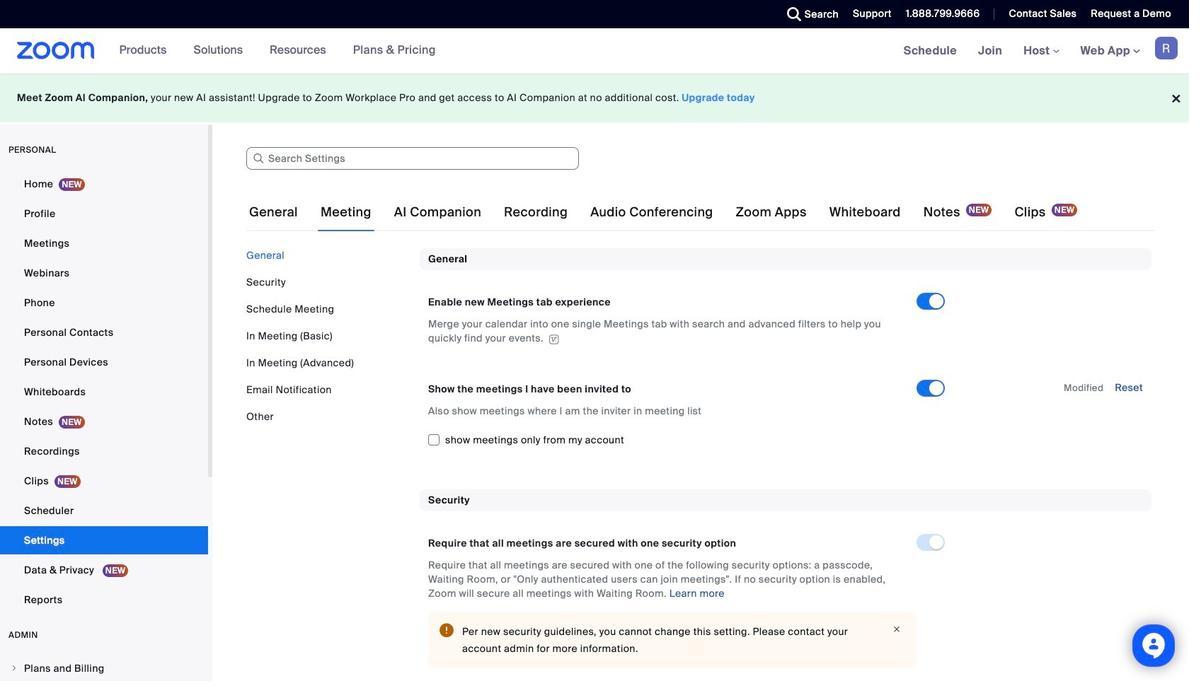 Task type: locate. For each thing, give the bounding box(es) containing it.
application
[[428, 317, 904, 346]]

general element
[[420, 248, 1152, 467]]

warning image
[[440, 624, 454, 638]]

product information navigation
[[109, 28, 447, 74]]

menu bar
[[246, 248, 409, 424]]

close image
[[888, 624, 905, 636]]

banner
[[0, 28, 1189, 74]]

alert
[[428, 612, 917, 669]]

menu item
[[0, 656, 208, 682]]

profile picture image
[[1155, 37, 1178, 59]]

alert inside security element
[[428, 612, 917, 669]]

meetings navigation
[[893, 28, 1189, 74]]

footer
[[0, 74, 1189, 122]]

tabs of my account settings page tab list
[[246, 193, 1080, 232]]

support version for enable new meetings tab experience image
[[547, 335, 561, 344]]



Task type: describe. For each thing, give the bounding box(es) containing it.
personal menu menu
[[0, 170, 208, 616]]

security element
[[420, 490, 1152, 682]]

application inside general element
[[428, 317, 904, 346]]

zoom logo image
[[17, 42, 95, 59]]

Search Settings text field
[[246, 147, 579, 170]]

right image
[[10, 665, 18, 673]]



Task type: vqa. For each thing, say whether or not it's contained in the screenshot.
Include image
no



